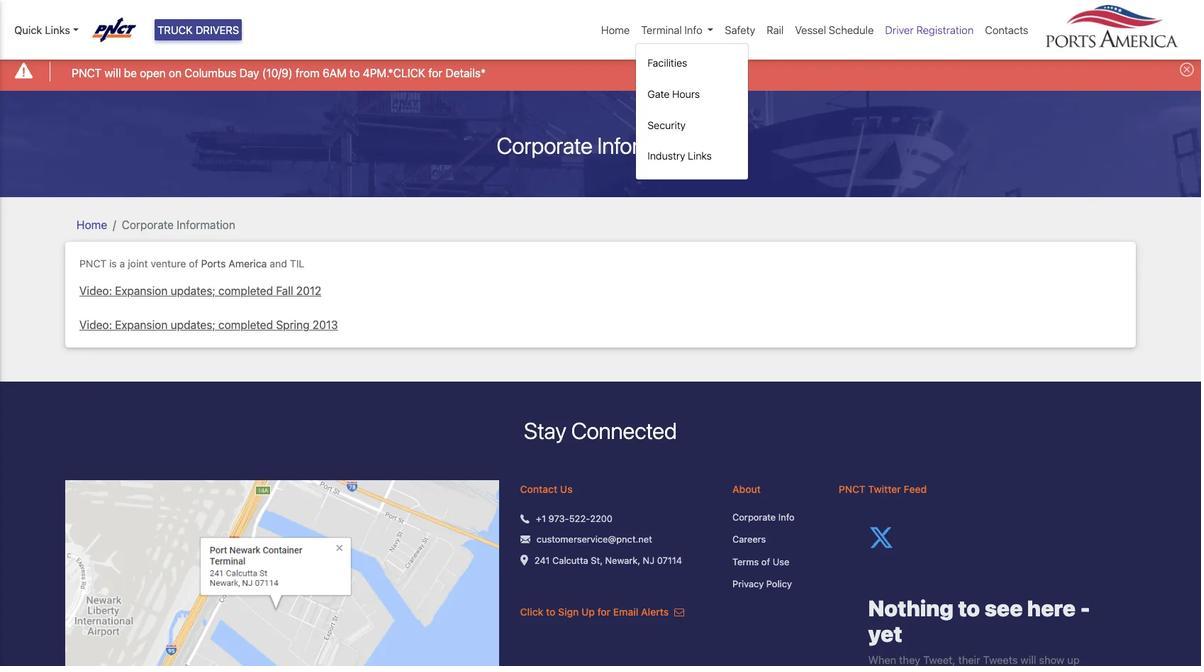 Task type: vqa. For each thing, say whether or not it's contained in the screenshot.
Terms
yes



Task type: locate. For each thing, give the bounding box(es) containing it.
+1
[[536, 513, 546, 524]]

0 horizontal spatial home
[[77, 218, 107, 231]]

1 vertical spatial home
[[77, 218, 107, 231]]

of left use
[[762, 556, 770, 567]]

to
[[350, 66, 360, 79], [546, 606, 556, 618]]

corporate information down security
[[497, 132, 705, 159]]

completed for fall
[[218, 285, 273, 297]]

updates; down video: expansion updates; completed fall 2012
[[171, 319, 216, 331]]

to inside alert
[[350, 66, 360, 79]]

0 vertical spatial completed
[[218, 285, 273, 297]]

a
[[120, 257, 125, 269]]

pnct for pnct twitter feed
[[839, 483, 866, 495]]

of left ports
[[189, 257, 198, 269]]

0 horizontal spatial info
[[685, 23, 703, 36]]

twitter
[[869, 483, 902, 495]]

0 vertical spatial links
[[45, 23, 70, 36]]

customerservice@pnct.net
[[537, 534, 653, 545]]

links right quick
[[45, 23, 70, 36]]

til
[[290, 257, 305, 269]]

2 vertical spatial corporate
[[733, 511, 776, 523]]

america
[[229, 257, 267, 269]]

quick links link
[[14, 22, 79, 38]]

information
[[598, 132, 705, 159], [177, 218, 235, 231]]

+1 973-522-2200
[[536, 513, 613, 524]]

0 horizontal spatial of
[[189, 257, 198, 269]]

1 vertical spatial links
[[688, 150, 712, 162]]

for left details*
[[429, 66, 443, 79]]

information down security
[[598, 132, 705, 159]]

quick links
[[14, 23, 70, 36]]

(10/9)
[[262, 66, 293, 79]]

vessel
[[795, 23, 827, 36]]

updates;
[[171, 285, 216, 297], [171, 319, 216, 331]]

use
[[773, 556, 790, 567]]

1 vertical spatial expansion
[[115, 319, 168, 331]]

1 vertical spatial information
[[177, 218, 235, 231]]

corporate info
[[733, 511, 795, 523]]

customerservice@pnct.net link
[[537, 533, 653, 547]]

spring
[[276, 319, 310, 331]]

pnct inside alert
[[72, 66, 102, 79]]

completed
[[218, 285, 273, 297], [218, 319, 273, 331]]

2 updates; from the top
[[171, 319, 216, 331]]

1 horizontal spatial links
[[688, 150, 712, 162]]

2012
[[296, 285, 322, 297]]

0 horizontal spatial links
[[45, 23, 70, 36]]

1 vertical spatial corporate
[[122, 218, 174, 231]]

registration
[[917, 23, 974, 36]]

gate hours
[[648, 88, 700, 100]]

0 vertical spatial info
[[685, 23, 703, 36]]

pnct will be open on columbus day (10/9) from 6am to 4pm.*click for details* link
[[72, 64, 486, 81]]

2 completed from the top
[[218, 319, 273, 331]]

info for corporate info
[[779, 511, 795, 523]]

1 horizontal spatial for
[[598, 606, 611, 618]]

1 vertical spatial updates;
[[171, 319, 216, 331]]

0 vertical spatial information
[[598, 132, 705, 159]]

contact us
[[520, 483, 573, 495]]

completed left spring
[[218, 319, 273, 331]]

1 vertical spatial video:
[[79, 319, 112, 331]]

1 video: from the top
[[79, 285, 112, 297]]

0 vertical spatial of
[[189, 257, 198, 269]]

0 vertical spatial to
[[350, 66, 360, 79]]

522-
[[569, 513, 590, 524]]

for
[[429, 66, 443, 79], [598, 606, 611, 618]]

0 vertical spatial pnct
[[72, 66, 102, 79]]

2 video: from the top
[[79, 319, 112, 331]]

1 horizontal spatial of
[[762, 556, 770, 567]]

to left sign at the bottom
[[546, 606, 556, 618]]

1 horizontal spatial corporate
[[497, 132, 593, 159]]

6am
[[323, 66, 347, 79]]

information up ports
[[177, 218, 235, 231]]

1 vertical spatial completed
[[218, 319, 273, 331]]

0 vertical spatial home link
[[596, 16, 636, 44]]

links down security link
[[688, 150, 712, 162]]

truck
[[158, 23, 193, 36]]

joint
[[128, 257, 148, 269]]

pnct left will
[[72, 66, 102, 79]]

973-
[[549, 513, 569, 524]]

1 vertical spatial corporate information
[[122, 218, 235, 231]]

1 horizontal spatial information
[[598, 132, 705, 159]]

corporate info link
[[733, 510, 818, 524]]

info up careers link
[[779, 511, 795, 523]]

info
[[685, 23, 703, 36], [779, 511, 795, 523]]

completed for spring
[[218, 319, 273, 331]]

fall
[[276, 285, 293, 297]]

pnct left twitter
[[839, 483, 866, 495]]

2 vertical spatial pnct
[[839, 483, 866, 495]]

1 vertical spatial home link
[[77, 218, 107, 231]]

0 vertical spatial expansion
[[115, 285, 168, 297]]

home
[[602, 23, 630, 36], [77, 218, 107, 231]]

0 vertical spatial video:
[[79, 285, 112, 297]]

0 horizontal spatial information
[[177, 218, 235, 231]]

privacy policy
[[733, 578, 792, 590]]

0 horizontal spatial corporate information
[[122, 218, 235, 231]]

1 vertical spatial of
[[762, 556, 770, 567]]

links inside "link"
[[45, 23, 70, 36]]

gate
[[648, 88, 670, 100]]

to right the 6am
[[350, 66, 360, 79]]

for right up
[[598, 606, 611, 618]]

updates; for fall
[[171, 285, 216, 297]]

pnct is a joint venture of ports america and til
[[79, 257, 305, 269]]

0 vertical spatial updates;
[[171, 285, 216, 297]]

up
[[582, 606, 595, 618]]

info for terminal info
[[685, 23, 703, 36]]

2 expansion from the top
[[115, 319, 168, 331]]

updates; for spring
[[171, 319, 216, 331]]

pnct will be open on columbus day (10/9) from 6am to 4pm.*click for details* alert
[[0, 52, 1202, 91]]

completed down america
[[218, 285, 273, 297]]

safety link
[[720, 16, 761, 44]]

updates; down pnct is a joint venture of ports america and til
[[171, 285, 216, 297]]

click
[[520, 606, 544, 618]]

corporate
[[497, 132, 593, 159], [122, 218, 174, 231], [733, 511, 776, 523]]

industry links link
[[642, 143, 743, 169]]

pnct
[[72, 66, 102, 79], [79, 257, 107, 269], [839, 483, 866, 495]]

0 vertical spatial corporate information
[[497, 132, 705, 159]]

links
[[45, 23, 70, 36], [688, 150, 712, 162]]

0 vertical spatial corporate
[[497, 132, 593, 159]]

1 horizontal spatial home
[[602, 23, 630, 36]]

for inside alert
[[429, 66, 443, 79]]

1 completed from the top
[[218, 285, 273, 297]]

video: expansion updates; completed fall 2012 link
[[79, 282, 1122, 300]]

1 horizontal spatial to
[[546, 606, 556, 618]]

truck drivers
[[158, 23, 239, 36]]

open
[[140, 66, 166, 79]]

0 vertical spatial for
[[429, 66, 443, 79]]

1 horizontal spatial home link
[[596, 16, 636, 44]]

expansion for video: expansion updates; completed fall 2012
[[115, 285, 168, 297]]

us
[[560, 483, 573, 495]]

expansion
[[115, 285, 168, 297], [115, 319, 168, 331]]

corporate information up venture
[[122, 218, 235, 231]]

0 vertical spatial home
[[602, 23, 630, 36]]

1 horizontal spatial info
[[779, 511, 795, 523]]

0 horizontal spatial for
[[429, 66, 443, 79]]

1 vertical spatial info
[[779, 511, 795, 523]]

0 horizontal spatial to
[[350, 66, 360, 79]]

contacts
[[986, 23, 1029, 36]]

info right the terminal
[[685, 23, 703, 36]]

driver registration
[[886, 23, 974, 36]]

pnct left the is
[[79, 257, 107, 269]]

1 updates; from the top
[[171, 285, 216, 297]]

1 expansion from the top
[[115, 285, 168, 297]]

1 vertical spatial pnct
[[79, 257, 107, 269]]

security link
[[642, 112, 743, 139]]

careers link
[[733, 533, 818, 547]]



Task type: describe. For each thing, give the bounding box(es) containing it.
safety
[[725, 23, 756, 36]]

truck drivers link
[[155, 19, 242, 41]]

facilities link
[[642, 50, 743, 77]]

vessel schedule link
[[790, 16, 880, 44]]

email
[[613, 606, 639, 618]]

facilities
[[648, 57, 688, 69]]

+1 973-522-2200 link
[[536, 512, 613, 526]]

st,
[[591, 554, 603, 566]]

quick
[[14, 23, 42, 36]]

vessel schedule
[[795, 23, 874, 36]]

0 horizontal spatial home link
[[77, 218, 107, 231]]

links for industry links
[[688, 150, 712, 162]]

details*
[[446, 66, 486, 79]]

stay connected
[[524, 417, 677, 444]]

alerts
[[641, 606, 669, 618]]

1 horizontal spatial corporate information
[[497, 132, 705, 159]]

pnct twitter feed
[[839, 483, 927, 495]]

gate hours link
[[642, 81, 743, 108]]

calcutta
[[553, 554, 589, 566]]

venture
[[151, 257, 186, 269]]

about
[[733, 483, 761, 495]]

rail
[[767, 23, 784, 36]]

contacts link
[[980, 16, 1035, 44]]

newark,
[[606, 554, 641, 566]]

feed
[[904, 483, 927, 495]]

hours
[[673, 88, 700, 100]]

0 horizontal spatial corporate
[[122, 218, 174, 231]]

video: expansion updates; completed fall 2012
[[79, 285, 322, 297]]

1 vertical spatial to
[[546, 606, 556, 618]]

2 horizontal spatial corporate
[[733, 511, 776, 523]]

industry
[[648, 150, 686, 162]]

terminal info
[[642, 23, 703, 36]]

nj
[[643, 554, 655, 566]]

careers
[[733, 534, 766, 545]]

schedule
[[829, 23, 874, 36]]

video: for video: expansion updates; completed spring 2013
[[79, 319, 112, 331]]

columbus
[[185, 66, 237, 79]]

from
[[296, 66, 320, 79]]

day
[[240, 66, 259, 79]]

is
[[109, 257, 117, 269]]

video: expansion updates; completed spring 2013 link
[[79, 317, 1122, 334]]

video: for video: expansion updates; completed fall 2012
[[79, 285, 112, 297]]

ports
[[201, 257, 226, 269]]

pnct for pnct is a joint venture of ports america and til
[[79, 257, 107, 269]]

07114
[[657, 554, 682, 566]]

sign
[[558, 606, 579, 618]]

industry links
[[648, 150, 712, 162]]

close image
[[1180, 63, 1195, 77]]

241
[[535, 554, 550, 566]]

1 vertical spatial for
[[598, 606, 611, 618]]

terms of use link
[[733, 555, 818, 569]]

click to sign up for email alerts link
[[520, 606, 685, 618]]

4pm.*click
[[363, 66, 426, 79]]

contact
[[520, 483, 558, 495]]

pnct for pnct will be open on columbus day (10/9) from 6am to 4pm.*click for details*
[[72, 66, 102, 79]]

on
[[169, 66, 182, 79]]

driver
[[886, 23, 914, 36]]

pnct will be open on columbus day (10/9) from 6am to 4pm.*click for details*
[[72, 66, 486, 79]]

connected
[[572, 417, 677, 444]]

privacy policy link
[[733, 578, 818, 591]]

stay
[[524, 417, 567, 444]]

terminal info link
[[636, 16, 720, 44]]

241 calcutta st, newark, nj 07114 link
[[535, 554, 682, 568]]

will
[[105, 66, 121, 79]]

rail link
[[761, 16, 790, 44]]

policy
[[767, 578, 792, 590]]

drivers
[[196, 23, 239, 36]]

terms
[[733, 556, 759, 567]]

driver registration link
[[880, 16, 980, 44]]

click to sign up for email alerts
[[520, 606, 672, 618]]

241 calcutta st, newark, nj 07114
[[535, 554, 682, 566]]

2013
[[313, 319, 338, 331]]

terms of use
[[733, 556, 790, 567]]

links for quick links
[[45, 23, 70, 36]]

security
[[648, 119, 686, 131]]

2200
[[590, 513, 613, 524]]

terminal
[[642, 23, 682, 36]]

and
[[270, 257, 287, 269]]

privacy
[[733, 578, 764, 590]]

be
[[124, 66, 137, 79]]

expansion for video: expansion updates; completed spring 2013
[[115, 319, 168, 331]]

envelope o image
[[675, 607, 685, 617]]



